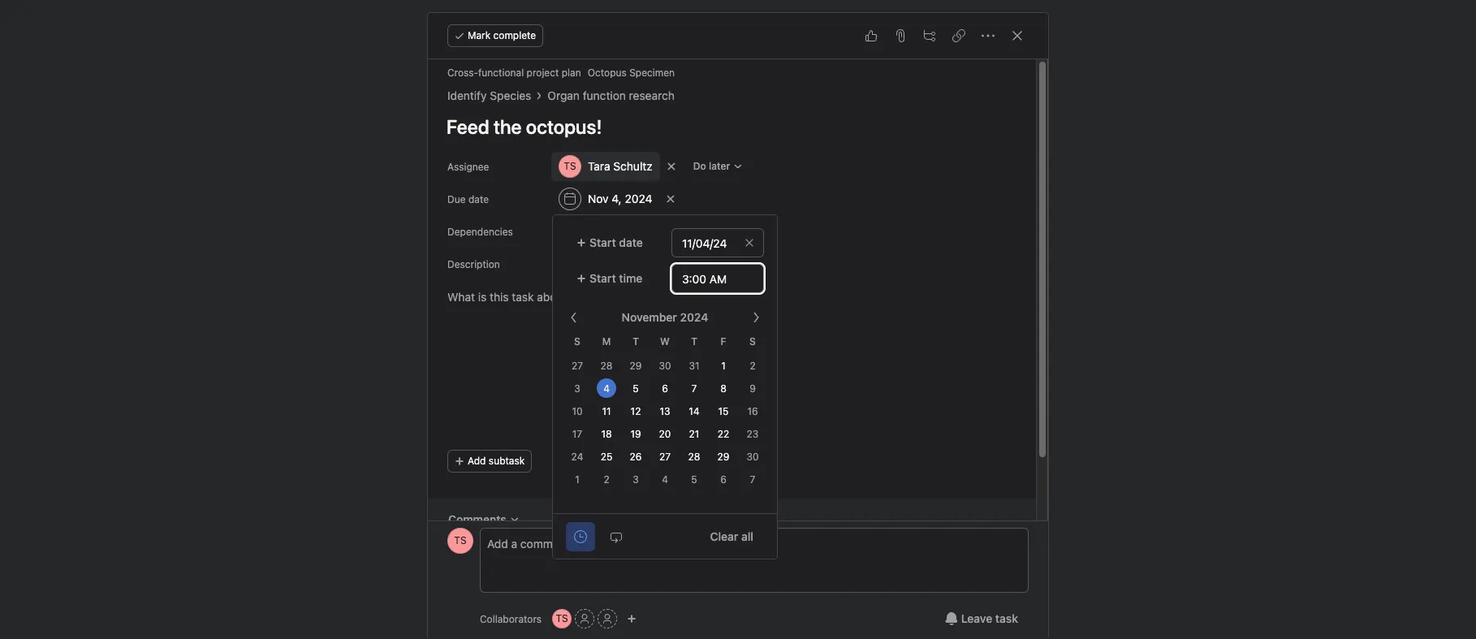 Task type: locate. For each thing, give the bounding box(es) containing it.
1 horizontal spatial 30
[[747, 451, 759, 463]]

identify species
[[448, 89, 531, 102]]

29
[[630, 360, 642, 372], [718, 451, 730, 463]]

2 up 9
[[750, 360, 756, 372]]

2024 right '4,'
[[625, 192, 653, 205]]

add subtask
[[468, 455, 525, 467]]

0 horizontal spatial 5
[[633, 383, 639, 395]]

1
[[721, 360, 726, 372], [575, 474, 580, 486]]

mark complete
[[468, 29, 536, 41]]

0 vertical spatial 27
[[572, 360, 583, 372]]

3
[[574, 383, 581, 395], [633, 474, 639, 486]]

add subtask button
[[448, 450, 532, 473]]

add inside button
[[559, 225, 578, 237]]

20
[[659, 428, 671, 440]]

cross-functional project plan link
[[448, 67, 581, 79]]

0 likes. click to like this task image
[[865, 29, 878, 42]]

1 horizontal spatial 3
[[633, 474, 639, 486]]

s down 'next month' image
[[750, 335, 756, 348]]

octopus
[[588, 67, 627, 79]]

cross-functional project plan octopus specimen
[[448, 67, 675, 79]]

tara schultz button
[[551, 152, 660, 181]]

0 horizontal spatial 7
[[692, 383, 697, 395]]

3 down "26"
[[633, 474, 639, 486]]

2024 right the november
[[680, 310, 709, 324]]

0 vertical spatial 7
[[692, 383, 697, 395]]

1 vertical spatial 27
[[659, 451, 671, 463]]

november
[[622, 310, 677, 324]]

30
[[659, 360, 671, 372], [747, 451, 759, 463]]

5 down 21
[[691, 474, 697, 486]]

attachments: add a file to this task, feed the octopus! image
[[894, 29, 907, 42]]

1 vertical spatial start
[[590, 271, 616, 285]]

1 horizontal spatial 7
[[750, 474, 756, 486]]

ts down the comments
[[454, 534, 467, 547]]

1 vertical spatial 4
[[662, 474, 668, 486]]

22
[[718, 428, 730, 440]]

do later
[[693, 160, 730, 172]]

5
[[633, 383, 639, 395], [691, 474, 697, 486]]

add inside button
[[468, 455, 486, 467]]

30 down 23
[[747, 451, 759, 463]]

1 vertical spatial add
[[468, 455, 486, 467]]

start date button
[[566, 228, 659, 257]]

tara schultz
[[588, 159, 653, 173]]

identify
[[448, 89, 487, 102]]

12
[[631, 405, 641, 417]]

add for add dependencies
[[559, 225, 578, 237]]

0 vertical spatial ts
[[454, 534, 467, 547]]

main content inside feed the octopus! dialog
[[428, 59, 1036, 590]]

0 vertical spatial 2024
[[625, 192, 653, 205]]

0 horizontal spatial 30
[[659, 360, 671, 372]]

0 horizontal spatial add
[[468, 455, 486, 467]]

1 vertical spatial clear due date image
[[745, 238, 755, 248]]

ts button down the comments
[[448, 528, 474, 554]]

date
[[469, 193, 489, 205], [619, 236, 643, 249]]

november 2024
[[622, 310, 709, 324]]

1 horizontal spatial 2
[[750, 360, 756, 372]]

1 vertical spatial date
[[619, 236, 643, 249]]

26
[[630, 451, 642, 463]]

2 s from the left
[[750, 335, 756, 348]]

leave task button
[[935, 604, 1029, 634]]

1 vertical spatial 6
[[721, 474, 727, 486]]

add left "dependencies"
[[559, 225, 578, 237]]

do
[[693, 160, 706, 172]]

description
[[448, 258, 500, 270]]

1 horizontal spatial 1
[[721, 360, 726, 372]]

4 down 20 in the left bottom of the page
[[662, 474, 668, 486]]

1 start from the top
[[590, 236, 616, 249]]

2 start from the top
[[590, 271, 616, 285]]

31
[[689, 360, 700, 372]]

11
[[602, 405, 611, 417]]

due date
[[448, 193, 489, 205]]

start
[[590, 236, 616, 249], [590, 271, 616, 285]]

7 down 23
[[750, 474, 756, 486]]

7
[[692, 383, 697, 395], [750, 474, 756, 486]]

ts
[[454, 534, 467, 547], [556, 612, 568, 625]]

4,
[[612, 192, 622, 205]]

29 up 12
[[630, 360, 642, 372]]

0 horizontal spatial 1
[[575, 474, 580, 486]]

4
[[604, 383, 610, 395], [662, 474, 668, 486]]

1 horizontal spatial ts button
[[552, 609, 572, 629]]

main content
[[428, 59, 1036, 590]]

1 horizontal spatial s
[[750, 335, 756, 348]]

t down the november
[[633, 335, 639, 348]]

clear due date image up due time "text field"
[[745, 238, 755, 248]]

date inside main content
[[469, 193, 489, 205]]

ts button right collaborators
[[552, 609, 572, 629]]

specimen
[[630, 67, 675, 79]]

13
[[660, 405, 671, 417]]

clear due date image down 'remove assignee' icon
[[666, 194, 676, 204]]

6 down 22
[[721, 474, 727, 486]]

0 vertical spatial 30
[[659, 360, 671, 372]]

1 vertical spatial 1
[[575, 474, 580, 486]]

1 vertical spatial 2
[[604, 474, 610, 486]]

1 vertical spatial 29
[[718, 451, 730, 463]]

1 horizontal spatial 27
[[659, 451, 671, 463]]

27
[[572, 360, 583, 372], [659, 451, 671, 463]]

Due time text field
[[672, 264, 764, 293]]

1 t from the left
[[633, 335, 639, 348]]

november 2024 button
[[611, 303, 735, 332]]

29 down 22
[[718, 451, 730, 463]]

28 down 21
[[688, 451, 700, 463]]

5 up 12
[[633, 383, 639, 395]]

t up 31
[[691, 335, 698, 348]]

4 up the 11
[[604, 383, 610, 395]]

identify species link
[[448, 87, 531, 105]]

clear due date image
[[666, 194, 676, 204], [745, 238, 755, 248]]

6 up 13
[[662, 383, 668, 395]]

0 horizontal spatial date
[[469, 193, 489, 205]]

0 horizontal spatial ts
[[454, 534, 467, 547]]

s down the previous month image
[[574, 335, 581, 348]]

0 vertical spatial add
[[559, 225, 578, 237]]

cross-
[[448, 67, 478, 79]]

0 vertical spatial date
[[469, 193, 489, 205]]

0 horizontal spatial 29
[[630, 360, 642, 372]]

start inside button
[[590, 236, 616, 249]]

0 vertical spatial 4
[[604, 383, 610, 395]]

1 vertical spatial 30
[[747, 451, 759, 463]]

s
[[574, 335, 581, 348], [750, 335, 756, 348]]

1 down 24
[[575, 474, 580, 486]]

0 vertical spatial 1
[[721, 360, 726, 372]]

0 vertical spatial 5
[[633, 383, 639, 395]]

28 down m
[[601, 360, 613, 372]]

0 horizontal spatial 6
[[662, 383, 668, 395]]

9
[[750, 383, 756, 395]]

3 up '10'
[[574, 383, 581, 395]]

1 horizontal spatial 4
[[662, 474, 668, 486]]

date for due date
[[469, 193, 489, 205]]

1 vertical spatial 3
[[633, 474, 639, 486]]

0 vertical spatial start
[[590, 236, 616, 249]]

set to repeat image
[[610, 530, 623, 543]]

0 vertical spatial ts button
[[448, 528, 474, 554]]

more actions for this task image
[[982, 29, 995, 42]]

1 horizontal spatial 2024
[[680, 310, 709, 324]]

project
[[527, 67, 559, 79]]

27 down 20 in the left bottom of the page
[[659, 451, 671, 463]]

0 horizontal spatial t
[[633, 335, 639, 348]]

1 vertical spatial 2024
[[680, 310, 709, 324]]

6
[[662, 383, 668, 395], [721, 474, 727, 486]]

t
[[633, 335, 639, 348], [691, 335, 698, 348]]

7 down 31
[[692, 383, 697, 395]]

dependencies
[[580, 225, 646, 237]]

2 t from the left
[[691, 335, 698, 348]]

start inside button
[[590, 271, 616, 285]]

0 vertical spatial 2
[[750, 360, 756, 372]]

1 up 8
[[721, 360, 726, 372]]

0 horizontal spatial ts button
[[448, 528, 474, 554]]

0 vertical spatial 28
[[601, 360, 613, 372]]

organ function research
[[548, 89, 675, 102]]

2 down 25
[[604, 474, 610, 486]]

main content containing identify species
[[428, 59, 1036, 590]]

clear due date image inside feed the octopus! dialog
[[666, 194, 676, 204]]

0 horizontal spatial s
[[574, 335, 581, 348]]

1 vertical spatial 7
[[750, 474, 756, 486]]

0 horizontal spatial 2024
[[625, 192, 653, 205]]

collapse task pane image
[[1011, 29, 1024, 42]]

1 vertical spatial 5
[[691, 474, 697, 486]]

24
[[571, 451, 583, 463]]

plan
[[562, 67, 581, 79]]

0 vertical spatial 3
[[574, 383, 581, 395]]

2
[[750, 360, 756, 372], [604, 474, 610, 486]]

date inside button
[[619, 236, 643, 249]]

0 vertical spatial clear due date image
[[666, 194, 676, 204]]

25
[[601, 451, 613, 463]]

clear
[[710, 529, 739, 543]]

feed the octopus! dialog
[[428, 13, 1049, 639]]

1 s from the left
[[574, 335, 581, 348]]

ts button
[[448, 528, 474, 554], [552, 609, 572, 629]]

0 horizontal spatial clear due date image
[[666, 194, 676, 204]]

1 horizontal spatial date
[[619, 236, 643, 249]]

add time image
[[574, 530, 587, 543]]

all
[[742, 529, 754, 543]]

1 horizontal spatial t
[[691, 335, 698, 348]]

ts right collaborators
[[556, 612, 568, 625]]

mark
[[468, 29, 491, 41]]

17
[[572, 428, 583, 440]]

1 horizontal spatial add
[[559, 225, 578, 237]]

add dependencies button
[[551, 220, 654, 243]]

add left subtask
[[468, 455, 486, 467]]

0 horizontal spatial 27
[[572, 360, 583, 372]]

30 down w
[[659, 360, 671, 372]]

2024
[[625, 192, 653, 205], [680, 310, 709, 324]]

1 vertical spatial ts
[[556, 612, 568, 625]]

27 up '10'
[[572, 360, 583, 372]]

28
[[601, 360, 613, 372], [688, 451, 700, 463]]

1 horizontal spatial 5
[[691, 474, 697, 486]]

1 horizontal spatial 28
[[688, 451, 700, 463]]

previous month image
[[568, 311, 581, 324]]

next month image
[[750, 311, 763, 324]]



Task type: vqa. For each thing, say whether or not it's contained in the screenshot.
Due date's date
yes



Task type: describe. For each thing, give the bounding box(es) containing it.
14
[[689, 405, 700, 417]]

species
[[490, 89, 531, 102]]

m
[[602, 335, 611, 348]]

nov 4, 2024
[[588, 192, 653, 205]]

time
[[619, 271, 643, 285]]

nov 4, 2024 button
[[551, 184, 660, 214]]

f
[[721, 335, 727, 348]]

comments
[[448, 513, 507, 526]]

0 horizontal spatial 28
[[601, 360, 613, 372]]

1 horizontal spatial ts
[[556, 612, 568, 625]]

do later button
[[686, 155, 751, 178]]

functional
[[478, 67, 524, 79]]

add subtask image
[[923, 29, 936, 42]]

comments button
[[438, 505, 530, 534]]

leave
[[961, 612, 993, 625]]

10
[[572, 405, 583, 417]]

leave task
[[961, 612, 1019, 625]]

collaborators
[[480, 613, 542, 625]]

schultz
[[614, 159, 653, 173]]

1 horizontal spatial 29
[[718, 451, 730, 463]]

copy task link image
[[953, 29, 966, 42]]

date for start date
[[619, 236, 643, 249]]

remove assignee image
[[667, 162, 676, 171]]

0 horizontal spatial 4
[[604, 383, 610, 395]]

21
[[689, 428, 700, 440]]

dependencies
[[448, 226, 513, 238]]

clear all
[[710, 529, 754, 543]]

organ
[[548, 89, 580, 102]]

Due date text field
[[672, 228, 764, 257]]

due
[[448, 193, 466, 205]]

mark complete button
[[448, 24, 544, 47]]

18
[[601, 428, 612, 440]]

start time button
[[566, 264, 659, 293]]

19
[[631, 428, 641, 440]]

clear all button
[[700, 522, 764, 551]]

1 vertical spatial 28
[[688, 451, 700, 463]]

8
[[721, 383, 727, 395]]

1 horizontal spatial clear due date image
[[745, 238, 755, 248]]

octopus specimen link
[[588, 67, 675, 79]]

task
[[996, 612, 1019, 625]]

later
[[709, 160, 730, 172]]

research
[[629, 89, 675, 102]]

organ function research link
[[548, 87, 675, 105]]

15
[[718, 405, 729, 417]]

2024 inside dropdown button
[[680, 310, 709, 324]]

function
[[583, 89, 626, 102]]

0 horizontal spatial 2
[[604, 474, 610, 486]]

start for start date
[[590, 236, 616, 249]]

nov
[[588, 192, 609, 205]]

0 horizontal spatial 3
[[574, 383, 581, 395]]

Task Name text field
[[436, 108, 1017, 145]]

1 vertical spatial ts button
[[552, 609, 572, 629]]

w
[[660, 335, 670, 348]]

subtask
[[489, 455, 525, 467]]

add or remove collaborators image
[[627, 614, 637, 624]]

1 horizontal spatial 6
[[721, 474, 727, 486]]

start date
[[590, 236, 643, 249]]

23
[[747, 428, 759, 440]]

0 vertical spatial 29
[[630, 360, 642, 372]]

assignee
[[448, 161, 489, 173]]

add for add subtask
[[468, 455, 486, 467]]

16
[[748, 405, 758, 417]]

complete
[[493, 29, 536, 41]]

add dependencies
[[559, 225, 646, 237]]

0 vertical spatial 6
[[662, 383, 668, 395]]

start time
[[590, 271, 643, 285]]

2024 inside dropdown button
[[625, 192, 653, 205]]

tara
[[588, 159, 610, 173]]

start for start time
[[590, 271, 616, 285]]



